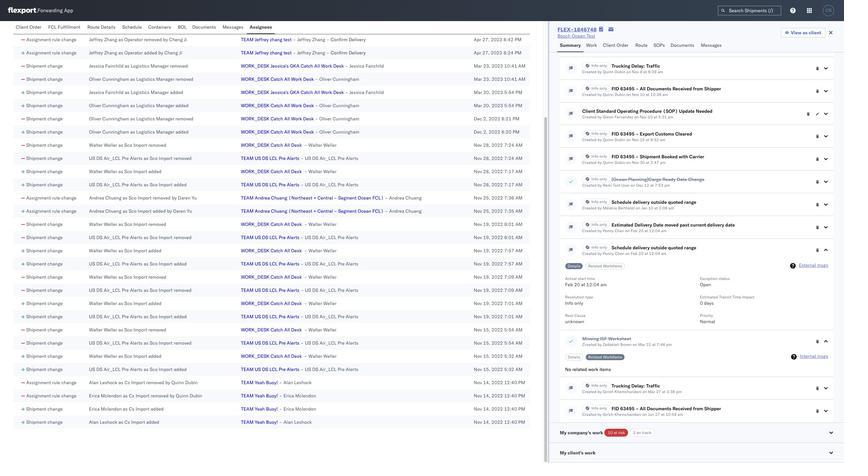 Task type: describe. For each thing, give the bounding box(es) containing it.
7 created from the top
[[583, 206, 597, 210]]

2 work_desk from the top
[[241, 76, 270, 82]]

11 team from the top
[[241, 340, 254, 346]]

7:09 for us ds air_lcl pre alerts
[[504, 287, 514, 293]]

0 horizontal spatial documents button
[[190, 21, 220, 34]]

date
[[726, 222, 735, 228]]

21 shipment change from the top
[[26, 353, 63, 359]]

12:40 for alan leshock as cs import added
[[504, 419, 517, 425]]

6 work_desk from the top
[[241, 129, 270, 135]]

1 vertical spatial client order button
[[601, 39, 633, 52]]

14 shipment change from the top
[[26, 261, 63, 267]]

no related work items
[[565, 366, 611, 372]]

range for created by mélanie berthelot on jan 10 at 2:08 am
[[685, 199, 697, 205]]

23, for work_desk catch all work desk - oliver cunningham
[[483, 76, 491, 82]]

info inside the resolution type info only
[[565, 300, 574, 306]]

work_desk jessica's gka catch all work desk - jessica fairchild for added
[[241, 89, 384, 95]]

erica mclendon as cs import removed by quinn dubin
[[89, 393, 202, 399]]

cs for erica mclendon as cs import removed by quinn dubin
[[129, 393, 135, 399]]

21
[[647, 342, 651, 347]]

work_desk catch all work desk - oliver cunningham for mar 20, 2023 5:54 pm
[[241, 103, 359, 109]]

standard
[[597, 108, 616, 114]]

related workitems button for external msgs
[[586, 263, 625, 269]]

13 shipment change from the top
[[26, 248, 63, 254]]

resolution
[[565, 295, 585, 300]]

delivery for 2:08
[[633, 199, 650, 205]]

oliver cunningham as logistics manager added for dec 2, 2022 8:20 pm
[[89, 129, 189, 135]]

assignment rule change for jeffrey zhang as operator removed by cheng ji
[[26, 37, 77, 43]]

5:32 for us ds air_lcl pre alerts
[[504, 366, 514, 372]]

forwarding app link
[[8, 7, 73, 14]]

client's
[[568, 450, 584, 456]]

5 team from the top
[[241, 195, 254, 201]]

mar 23, 2023 10:41 am for work_desk jessica's gka catch all work desk - jessica fairchild
[[474, 63, 526, 69]]

dec 2, 2022 8:20 pm
[[474, 129, 520, 135]]

estimated delivery date moved past current delivery date
[[612, 222, 735, 228]]

bol button
[[175, 21, 190, 34]]

2:47
[[651, 160, 659, 165]]

10:38
[[651, 92, 662, 97]]

time
[[733, 295, 741, 300]]

17 shipment change from the top
[[26, 301, 63, 306]]

schedule inside button
[[122, 24, 142, 30]]

feb for delivery
[[631, 251, 638, 256]]

customs
[[655, 131, 674, 137]]

work_desk catch all desk - walter weller for nov 19, 2022 7:09 am
[[241, 274, 337, 280]]

assignment for alan leshock as cs import removed by quinn dubin
[[26, 380, 51, 386]]

jessica fairchild as logistics manager added
[[89, 89, 183, 95]]

mar 20, 2023 5:54 pm for work_desk catch all work desk - oliver cunningham
[[474, 103, 523, 109]]

+ for andrea chueng as sco import removed by daren yu
[[314, 195, 316, 201]]

brown
[[621, 342, 632, 347]]

fcl fulfillment
[[48, 24, 80, 30]]

9 created from the top
[[583, 251, 597, 256]]

pm inside missing isf worksheet created by zedekiah brown on mar 21 at 7:46 pm
[[667, 342, 672, 347]]

5:32 for walter weller
[[504, 353, 514, 359]]

4 19, from the top
[[483, 261, 491, 267]]

7:57 for walter weller
[[504, 248, 514, 254]]

external
[[799, 262, 817, 268]]

30
[[640, 160, 645, 165]]

8 team from the top
[[241, 261, 254, 267]]

related workitems for internal msgs
[[589, 355, 623, 360]]

5 19, from the top
[[483, 274, 491, 280]]

assignment for erica mclendon as cs import removed by quinn dubin
[[26, 393, 51, 399]]

flexport. image
[[8, 7, 38, 14]]

pm down the "fid 63495 - shipment booked with carrier"
[[660, 160, 666, 165]]

9 team from the top
[[241, 287, 254, 293]]

remi
[[603, 183, 612, 188]]

20 for delivery
[[639, 251, 644, 256]]

details inside button
[[101, 24, 116, 30]]

4 shipment change from the top
[[26, 103, 63, 109]]

am inside the actual start time feb 20 at 12:04 am
[[601, 282, 607, 288]]

created inside client standard operating procedure (sop) update needed created by glenn fernandez on nov 10 at 5:31 pm
[[583, 114, 597, 119]]

isf
[[600, 336, 607, 342]]

2023 for oliver cunningham as logistics manager added
[[492, 103, 503, 109]]

2 savant from the left
[[190, 23, 205, 29]]

track
[[642, 430, 652, 435]]

exception status open
[[700, 276, 730, 288]]

16 shipment change from the top
[[26, 287, 63, 293]]

schedule delivery outside quoted range for 12:04
[[612, 245, 697, 251]]

pm down ready at the right top of page
[[665, 183, 670, 188]]

7:35
[[504, 208, 514, 214]]

0 vertical spatial client
[[16, 24, 28, 30]]

buoy! for erica mclendon as cs import removed by quinn dubin
[[266, 393, 278, 399]]

mar 20, 2023 5:54 pm for work_desk jessica's gka catch all work desk - jessica fairchild
[[474, 89, 523, 95]]

alan leshock as cs import added
[[89, 419, 159, 425]]

13 work_desk from the top
[[241, 327, 270, 333]]

15
[[640, 137, 645, 142]]

12 work_desk from the top
[[241, 301, 270, 306]]

8:21
[[502, 116, 512, 122]]

lcl for nov 19, 2022 8:01 am
[[270, 235, 278, 240]]

fulfillment
[[58, 24, 80, 30]]

7 team from the top
[[241, 235, 254, 240]]

2 created from the top
[[583, 92, 597, 97]]

daren for andrea chueng as sco import removed by daren yu
[[178, 195, 191, 201]]

18 shipment change from the top
[[26, 314, 63, 320]]

1 horizontal spatial date
[[677, 176, 687, 182]]

8 work_desk from the top
[[241, 169, 270, 174]]

created by mélanie berthelot on jan 10 at 2:08 am
[[583, 206, 674, 210]]

bosch ocean test
[[558, 33, 596, 39]]

work_desk catch all desk - walter weller for nov 28, 2022 7:17 am
[[241, 169, 337, 174]]

past
[[680, 222, 690, 228]]

4 info only from the top
[[592, 154, 607, 159]]

assignment for andrea chueng as sco import removed by daren yu
[[26, 195, 51, 201]]

3 info only from the top
[[592, 131, 607, 136]]

work inside button
[[586, 42, 597, 48]]

10 shipment change from the top
[[26, 182, 63, 188]]

all for nov 28, 2022 7:17 am
[[284, 169, 290, 174]]

delay: for nov
[[632, 63, 645, 69]]

by inside client standard operating procedure (sop) update needed created by glenn fernandez on nov 10 at 5:31 pm
[[598, 114, 602, 119]]

jeffrey zhang as operator added by cheng ji
[[89, 50, 182, 56]]

zedekiah
[[603, 342, 619, 347]]

6 info only from the top
[[592, 199, 607, 204]]

7:09 for walter weller
[[504, 274, 514, 280]]

12
[[645, 183, 650, 188]]

us ds air_lcl pre alerts as sco import added for nov 28, 2022 7:17 am
[[89, 182, 187, 188]]

5 work_desk from the top
[[241, 116, 270, 122]]

team yeah buoy! - alan leshock for alan leshock as cs import removed by quinn dubin
[[241, 380, 312, 386]]

8:24
[[504, 50, 514, 56]]

1 horizontal spatial client order
[[603, 42, 629, 48]]

3 team from the top
[[241, 155, 254, 161]]

9 shipment change from the top
[[26, 169, 63, 174]]

mar for oliver cunningham as logistics manager added
[[474, 103, 482, 109]]

my client's work
[[560, 450, 596, 456]]

workitems for external
[[603, 264, 623, 269]]

delivery coordination(2)
[[241, 23, 295, 29]]

8:01 for us ds air_lcl pre alerts
[[504, 235, 514, 240]]

gka for jessica fairchild as logistics manager added
[[290, 89, 300, 95]]

13 team from the top
[[241, 380, 254, 386]]

4 work_desk from the top
[[241, 103, 270, 109]]

walter weller as sco import added for nov 19, 2022 7:57 am
[[89, 248, 162, 254]]

quinn for fid 63495 - export customs cleared
[[603, 137, 614, 142]]

sops
[[654, 42, 665, 48]]

actual
[[565, 276, 577, 281]]

cheng for jeffrey zhang as operator added by cheng ji
[[164, 50, 178, 56]]

test for jeffrey zhang as operator removed by cheng ji
[[284, 37, 292, 43]]

work for client's
[[585, 450, 596, 456]]

10 info only from the top
[[592, 406, 607, 411]]

1846748
[[574, 26, 597, 33]]

10:58
[[666, 412, 677, 417]]

0 horizontal spatial date
[[654, 222, 664, 228]]

sops button
[[651, 39, 668, 52]]

assignment for jeffrey zhang as operator removed by cheng ji
[[26, 37, 51, 43]]

cause
[[575, 313, 586, 318]]

12:40 for erica mclendon as cs import removed by quinn dubin
[[504, 393, 517, 399]]

2 19, from the top
[[483, 235, 491, 240]]

9 work_desk from the top
[[241, 221, 270, 227]]

related
[[573, 366, 587, 372]]

8:42
[[504, 37, 514, 43]]

assignment for andrea chueng as sco import added by daren yu
[[26, 208, 51, 214]]

3 19, from the top
[[483, 248, 491, 254]]

flex-1846748
[[558, 26, 597, 33]]

glenn
[[603, 114, 614, 119]]

7 info only from the top
[[592, 222, 607, 227]]

all for dec 2, 2022 8:20 pm
[[284, 129, 290, 135]]

risk
[[619, 430, 625, 435]]

23 shipment change from the top
[[26, 406, 63, 412]]

9 info only from the top
[[592, 383, 607, 388]]

trucking delay: traffic for khemchandani
[[612, 383, 660, 389]]

received for created by quinn dubin on nov 10 at 10:38 am
[[673, 86, 692, 92]]

app
[[64, 7, 73, 14]]

4 team from the top
[[241, 182, 254, 188]]

schedule button
[[120, 21, 146, 34]]

5:31
[[659, 114, 667, 119]]

15 shipment change from the top
[[26, 274, 63, 280]]

0 vertical spatial client order button
[[13, 21, 46, 34]]

berthelot
[[618, 206, 635, 210]]

10 at risk
[[608, 430, 625, 435]]

chen for schedule
[[615, 251, 625, 256]]

nov inside client standard operating procedure (sop) update needed created by glenn fernandez on nov 10 at 5:31 pm
[[640, 114, 647, 119]]

estimated for estimated transit time impact 0 days
[[700, 295, 718, 300]]

jessica's for removed
[[271, 63, 289, 69]]

only inside the resolution type info only
[[575, 300, 583, 306]]

1 info only from the top
[[592, 63, 607, 68]]

at inside the actual start time feb 20 at 12:04 am
[[581, 282, 585, 288]]

work_desk catch all work desk - oliver cunningham for mar 23, 2023 10:41 am
[[241, 76, 359, 82]]

12 created from the top
[[583, 412, 597, 417]]

related for external
[[589, 264, 602, 269]]

8:20
[[502, 129, 512, 135]]

andrea chueng as sco import removed by daren yu
[[89, 195, 197, 201]]

internal msgs button
[[800, 353, 829, 360]]

my client's work button
[[550, 443, 844, 463]]

at inside missing isf worksheet created by zedekiah brown on mar 21 at 7:46 pm
[[652, 342, 656, 347]]

unknown
[[565, 319, 584, 325]]

19 shipment change from the top
[[26, 327, 63, 333]]

priority
[[700, 313, 713, 318]]

assignment rule change for erica mclendon as cs import removed by quinn dubin
[[26, 393, 77, 399]]

7:17 for us ds air_lcl pre alerts
[[504, 182, 514, 188]]

pm right 3:38 on the right of the page
[[677, 389, 682, 394]]

2 horizontal spatial client
[[603, 42, 616, 48]]

11 work_desk from the top
[[241, 274, 270, 280]]

nov 19, 2022 7:09 am for team us ds lcl pre alerts - us ds air_lcl pre alerts
[[474, 287, 523, 293]]

assignees
[[250, 24, 272, 30]]

10 work_desk from the top
[[241, 248, 270, 254]]

5 shipment change from the top
[[26, 116, 63, 122]]

cleared
[[676, 131, 692, 137]]

created by girish khemchandani on jun 27 at 10:58 am
[[583, 412, 683, 417]]

traffic for 27
[[646, 383, 660, 389]]

reassigned
[[145, 23, 168, 29]]

10 left "10:38"
[[640, 92, 645, 97]]

10 right the jan on the top
[[649, 206, 654, 210]]

cs for alan leshock as cs import added
[[124, 419, 130, 425]]

created by girish khemchandani on mar 27 at 3:38 pm
[[583, 389, 682, 394]]

fid for 30
[[612, 154, 619, 160]]

1 omkar from the left
[[89, 23, 103, 29]]

pm inside client standard operating procedure (sop) update needed created by glenn fernandez on nov 10 at 5:31 pm
[[668, 114, 674, 119]]

procedure
[[640, 108, 662, 114]]

0 vertical spatial ocean
[[572, 33, 586, 39]]

us ds air_lcl pre alerts as sco import removed for nov 19, 2022 8:01 am
[[89, 235, 192, 240]]

1 horizontal spatial test
[[613, 183, 621, 188]]

7:24 for us ds air_lcl pre alerts
[[504, 155, 514, 161]]

user
[[622, 183, 630, 188]]

fid for 27
[[612, 406, 619, 412]]

view as client
[[791, 30, 822, 36]]

jeffrey zhang as operator removed by cheng ji
[[89, 37, 187, 43]]

[ocean planning]cargo ready date change
[[612, 176, 705, 182]]

my company's work
[[560, 430, 603, 436]]

1 created from the top
[[583, 69, 597, 74]]

16 team from the top
[[241, 419, 254, 425]]

1 work_desk from the top
[[241, 63, 270, 69]]

1 horizontal spatial documents button
[[668, 39, 699, 52]]

segment for nov 25, 2022 7:36 am
[[338, 195, 357, 201]]

nov 28, 2022 7:17 am for work_desk catch all desk - walter weller
[[474, 169, 523, 174]]

2 team from the top
[[241, 50, 254, 56]]

route details
[[87, 24, 116, 30]]

10 team from the top
[[241, 314, 254, 320]]

operator for added
[[124, 50, 143, 56]]

client inside client standard operating procedure (sop) update needed created by glenn fernandez on nov 10 at 5:31 pm
[[583, 108, 595, 114]]

2 info only from the top
[[592, 86, 607, 91]]

feb inside the actual start time feb 20 at 12:04 am
[[565, 282, 573, 288]]

flex-1846748 link
[[558, 26, 597, 33]]

bosch ocean test link
[[558, 33, 596, 39]]

created by remi test user on dec 12 at 7:53 pm
[[583, 183, 670, 188]]

6 shipment change from the top
[[26, 129, 63, 135]]

8 19, from the top
[[483, 314, 491, 320]]

fcl fulfillment button
[[46, 21, 85, 34]]

team us ds lcl pre alerts - us ds air_lcl pre alerts for nov 15, 2022 5:32 am
[[241, 366, 359, 372]]

5 created from the top
[[583, 160, 597, 165]]

estimated transit time impact 0 days
[[700, 295, 755, 306]]

4 created from the top
[[583, 137, 597, 142]]

6 team from the top
[[241, 208, 254, 214]]

5 info only from the top
[[592, 176, 607, 181]]

missing
[[583, 336, 599, 342]]

1 vertical spatial messages button
[[699, 39, 726, 52]]

on inside client standard operating procedure (sop) update needed created by glenn fernandez on nov 10 at 5:31 pm
[[635, 114, 639, 119]]

1 team from the top
[[241, 37, 254, 43]]

resolution type info only
[[565, 295, 593, 306]]

forwarding
[[38, 7, 63, 14]]

missing isf worksheet created by zedekiah brown on mar 21 at 7:46 pm
[[583, 336, 672, 347]]

client
[[809, 30, 822, 36]]

20 shipment change from the top
[[26, 340, 63, 346]]

my for my company's work
[[560, 430, 567, 436]]

booked
[[662, 154, 678, 160]]

3 work_desk from the top
[[241, 89, 270, 95]]

8 created from the top
[[583, 228, 597, 233]]

7 work_desk from the top
[[241, 142, 270, 148]]

assignment rule change for andrea chueng as sco import removed by daren yu
[[26, 195, 77, 201]]

manual
[[26, 23, 42, 29]]

os button
[[821, 3, 837, 18]]

3 5:54 from the top
[[504, 327, 514, 333]]

all for nov 19, 2022 8:01 am
[[284, 221, 290, 227]]

catch for nov 19, 2022 7:01 am
[[271, 301, 283, 306]]

trucking for dubin
[[612, 63, 630, 69]]

14 team from the top
[[241, 393, 254, 399]]

14 work_desk from the top
[[241, 353, 270, 359]]

12 team from the top
[[241, 366, 254, 372]]

operator for removed
[[124, 37, 143, 43]]

operating
[[617, 108, 639, 114]]

on inside missing isf worksheet created by zedekiah brown on mar 21 at 7:46 pm
[[633, 342, 637, 347]]

11 created from the top
[[583, 389, 597, 394]]

28, for us ds air_lcl pre alerts as sco import removed
[[483, 155, 491, 161]]

nov 28, 2022 7:24 am for work_desk catch all desk - walter weller
[[474, 142, 523, 148]]

nov 25, 2022 7:35 am
[[474, 208, 523, 214]]

fid 63495 - shipment booked with carrier
[[612, 154, 705, 160]]

team andrea chueng (northeast + central - segment ocean fcl) - andrea chueng for andrea chueng as sco import added by daren yu
[[241, 208, 422, 214]]

bol
[[178, 24, 187, 30]]

apr 27, 2023 8:42 pm
[[474, 37, 522, 43]]

update
[[679, 108, 695, 114]]

nov 28, 2022 7:24 am for team us ds lcl pre alerts - us ds air_lcl pre alerts
[[474, 155, 523, 161]]

22 shipment change from the top
[[26, 366, 63, 372]]

1 19, from the top
[[483, 221, 491, 227]]

omkar savant as operator reassigned by omkar savant
[[89, 23, 205, 29]]

work_desk catch all desk - walter weller for nov 19, 2022 7:57 am
[[241, 248, 337, 254]]



Task type: vqa. For each thing, say whether or not it's contained in the screenshot.


Task type: locate. For each thing, give the bounding box(es) containing it.
1 nov 19, 2022 8:01 am from the top
[[474, 221, 523, 227]]

2 on track
[[633, 430, 652, 435]]

5 assignment rule change from the top
[[26, 380, 77, 386]]

details up related at the right bottom of the page
[[568, 355, 581, 360]]

0 vertical spatial apr
[[474, 37, 481, 43]]

1 + from the top
[[314, 195, 316, 201]]

team yeah buoy! - alan leshock
[[241, 380, 312, 386], [241, 419, 312, 425]]

2 nov 15, 2022 5:54 am from the top
[[474, 340, 523, 346]]

0 vertical spatial related
[[589, 264, 602, 269]]

yeah
[[255, 380, 265, 386], [255, 393, 265, 399], [255, 406, 265, 412], [255, 419, 265, 425]]

20
[[639, 228, 644, 233], [639, 251, 644, 256], [574, 282, 580, 288]]

andrea chueng as sco import added by daren yu
[[89, 208, 192, 214]]

0 vertical spatial nov 15, 2022 5:32 am
[[474, 353, 523, 359]]

oliver cunningham as logistics manager removed for mar 23, 2023 10:41 am
[[89, 76, 193, 82]]

(northeast for andrea chueng as sco import added by daren yu
[[289, 208, 312, 214]]

change
[[61, 37, 77, 43], [61, 50, 77, 56], [47, 63, 63, 69], [47, 76, 63, 82], [47, 89, 63, 95], [47, 103, 63, 109], [47, 116, 63, 122], [47, 129, 63, 135], [47, 142, 63, 148], [47, 155, 63, 161], [47, 169, 63, 174], [47, 182, 63, 188], [61, 195, 77, 201], [61, 208, 77, 214], [47, 221, 63, 227], [47, 235, 63, 240], [47, 248, 63, 254], [47, 261, 63, 267], [47, 274, 63, 280], [47, 287, 63, 293], [47, 301, 63, 306], [47, 314, 63, 320], [47, 327, 63, 333], [47, 340, 63, 346], [47, 353, 63, 359], [47, 366, 63, 372], [61, 380, 77, 386], [61, 393, 77, 399], [47, 406, 63, 412], [47, 419, 63, 425]]

15, for walter weller as sco import removed
[[483, 327, 491, 333]]

0 vertical spatial delivery
[[633, 199, 650, 205]]

msgs right external
[[818, 262, 829, 268]]

nov 25, 2022 7:36 am
[[474, 195, 523, 201]]

2 us ds air_lcl pre alerts as sco import added from the top
[[89, 261, 187, 267]]

0
[[700, 300, 703, 306]]

3 walter weller as sco import removed from the top
[[89, 274, 166, 280]]

1 vertical spatial team yeah buoy! - erica mclendon
[[241, 406, 316, 412]]

7:57
[[504, 248, 514, 254], [504, 261, 514, 267]]

0 horizontal spatial ji
[[179, 50, 182, 56]]

estimated down berthelot
[[612, 222, 634, 228]]

0 vertical spatial client order
[[16, 24, 41, 30]]

erica mclendon as cs import added
[[89, 406, 164, 412]]

apr for apr 27, 2023 8:42 pm
[[474, 37, 481, 43]]

1 vertical spatial 27
[[655, 412, 660, 417]]

5:54 for us
[[504, 340, 514, 346]]

1 vertical spatial trucking delay: traffic
[[612, 383, 660, 389]]

assignment
[[26, 37, 51, 43], [26, 50, 51, 56], [26, 195, 51, 201], [26, 208, 51, 214], [26, 380, 51, 386], [26, 393, 51, 399]]

estimated inside estimated transit time impact 0 days
[[700, 295, 718, 300]]

3 nov 14, 2022 12:40 pm from the top
[[474, 406, 525, 412]]

info only up the remi
[[592, 176, 607, 181]]

0 vertical spatial received
[[673, 86, 692, 92]]

4 us ds air_lcl pre alerts as sco import added from the top
[[89, 366, 187, 372]]

8 shipment change from the top
[[26, 155, 63, 161]]

confirm
[[331, 37, 348, 43], [331, 50, 348, 56]]

cheng down bol button
[[169, 37, 183, 43]]

2 7:24 from the top
[[504, 155, 514, 161]]

summary button
[[557, 39, 584, 52]]

1 vertical spatial 12:04
[[649, 251, 660, 256]]

63495
[[621, 86, 635, 92], [621, 131, 635, 137], [621, 154, 635, 160], [621, 406, 635, 412]]

fid
[[612, 86, 619, 92], [612, 131, 619, 137], [612, 154, 619, 160], [612, 406, 619, 412]]

2 delay: from the top
[[632, 383, 645, 389]]

+ for andrea chueng as sco import added by daren yu
[[314, 208, 316, 214]]

oliver cunningham as logistics manager removed down jessica fairchild as logistics manager added
[[89, 116, 193, 122]]

1 12:40 from the top
[[504, 380, 517, 386]]

1 horizontal spatial client order button
[[601, 39, 633, 52]]

3 lcl from the top
[[270, 235, 278, 240]]

route right fulfillment
[[87, 24, 100, 30]]

5 assignment from the top
[[26, 380, 51, 386]]

central for andrea chueng as sco import removed by daren yu
[[318, 195, 333, 201]]

documents button
[[190, 21, 220, 34], [668, 39, 699, 52]]

nov 19, 2022 8:01 am for work_desk catch all desk - walter weller
[[474, 221, 523, 227]]

info only up mélanie
[[592, 199, 607, 204]]

related workitems up items
[[589, 355, 623, 360]]

penny for schedule
[[603, 251, 614, 256]]

all for mar 20, 2023 5:54 pm
[[284, 103, 290, 109]]

test
[[587, 33, 596, 39], [613, 183, 621, 188]]

route
[[87, 24, 100, 30], [636, 42, 648, 48]]

11 shipment change from the top
[[26, 221, 63, 227]]

19,
[[483, 221, 491, 227], [483, 235, 491, 240], [483, 248, 491, 254], [483, 261, 491, 267], [483, 274, 491, 280], [483, 287, 491, 293], [483, 301, 491, 306], [483, 314, 491, 320]]

my left client's
[[560, 450, 567, 456]]

2, for dec 2, 2022 8:21 pm
[[483, 116, 488, 122]]

0 vertical spatial gka
[[290, 63, 300, 69]]

1 vertical spatial created by penny chen on feb 20 at 12:04 am
[[583, 251, 667, 256]]

0 vertical spatial details
[[101, 24, 116, 30]]

route inside button
[[87, 24, 100, 30]]

2 yeah from the top
[[255, 393, 265, 399]]

63495 up created by quinn dubin on nov 30 at 2:47 pm
[[621, 154, 635, 160]]

jun
[[648, 412, 654, 417]]

info
[[592, 63, 599, 68], [592, 86, 599, 91], [592, 131, 599, 136], [592, 154, 599, 159], [592, 176, 599, 181], [592, 199, 599, 204], [592, 222, 599, 227], [592, 245, 599, 250], [565, 300, 574, 306], [592, 383, 599, 388], [592, 406, 599, 411]]

buoy! for erica mclendon as cs import added
[[266, 406, 278, 412]]

range up past
[[685, 199, 697, 205]]

received up update at the top right
[[673, 86, 692, 92]]

2 omkar from the left
[[175, 23, 189, 29]]

my inside button
[[560, 450, 567, 456]]

weller
[[104, 142, 117, 148], [323, 142, 337, 148], [104, 169, 117, 174], [323, 169, 337, 174], [104, 221, 117, 227], [323, 221, 337, 227], [104, 248, 117, 254], [323, 248, 337, 254], [104, 274, 117, 280], [323, 274, 337, 280], [104, 301, 117, 306], [323, 301, 337, 306], [104, 327, 117, 333], [323, 327, 337, 333], [104, 353, 117, 359], [323, 353, 337, 359]]

1 savant from the left
[[104, 23, 118, 29]]

28,
[[483, 142, 491, 148], [483, 155, 491, 161], [483, 169, 491, 174], [483, 182, 491, 188]]

0 vertical spatial zhang
[[270, 37, 282, 43]]

received up 10:58
[[673, 406, 692, 412]]

25, down nov 25, 2022 7:36 am
[[483, 208, 491, 214]]

documents up "10:38"
[[647, 86, 672, 92]]

0 vertical spatial oliver cunningham as logistics manager removed
[[89, 76, 193, 82]]

nov
[[632, 69, 639, 74], [632, 92, 639, 97], [640, 114, 647, 119], [632, 137, 639, 142], [474, 142, 482, 148], [474, 155, 482, 161], [632, 160, 639, 165], [474, 169, 482, 174], [474, 182, 482, 188], [474, 195, 482, 201], [474, 208, 482, 214], [474, 221, 482, 227], [474, 235, 482, 240], [474, 248, 482, 254], [474, 261, 482, 267], [474, 274, 482, 280], [474, 287, 482, 293], [474, 301, 482, 306], [474, 314, 482, 320], [474, 327, 482, 333], [474, 340, 482, 346], [474, 353, 482, 359], [474, 366, 482, 372], [474, 380, 482, 386], [474, 393, 482, 399], [474, 406, 482, 412], [474, 419, 482, 425]]

apr up apr 27, 2023 8:24 pm
[[474, 37, 481, 43]]

1 fid from the top
[[612, 86, 619, 92]]

lcl for nov 28, 2022 7:24 am
[[270, 155, 278, 161]]

created inside missing isf worksheet created by zedekiah brown on mar 21 at 7:46 pm
[[583, 342, 597, 347]]

0 horizontal spatial client
[[16, 24, 28, 30]]

team
[[241, 37, 254, 43], [241, 50, 254, 56], [241, 155, 254, 161], [241, 182, 254, 188], [241, 195, 254, 201], [241, 208, 254, 214], [241, 235, 254, 240], [241, 261, 254, 267], [241, 287, 254, 293], [241, 314, 254, 320], [241, 340, 254, 346], [241, 366, 254, 372], [241, 380, 254, 386], [241, 393, 254, 399], [241, 406, 254, 412], [241, 419, 254, 425]]

am
[[519, 63, 526, 69], [519, 76, 526, 82], [516, 142, 523, 148], [516, 155, 523, 161], [516, 169, 523, 174], [516, 182, 523, 188], [516, 195, 523, 201], [516, 208, 523, 214], [516, 221, 523, 227], [516, 235, 523, 240], [516, 248, 523, 254], [516, 261, 523, 267], [516, 274, 523, 280], [516, 287, 523, 293], [516, 301, 523, 306], [516, 314, 523, 320], [516, 327, 523, 333], [516, 340, 523, 346], [516, 353, 523, 359], [516, 366, 523, 372]]

4 walter weller as sco import removed from the top
[[89, 327, 166, 333]]

1 vertical spatial 7:01
[[504, 314, 514, 320]]

nov 15, 2022 5:54 am for work_desk catch all desk - walter weller
[[474, 327, 523, 333]]

2023 for oliver cunningham as logistics manager removed
[[492, 76, 503, 82]]

1 nov 19, 2022 7:01 am from the top
[[474, 301, 523, 306]]

27 right jun
[[655, 412, 660, 417]]

related workitems
[[589, 264, 623, 269], [589, 355, 623, 360]]

rule for jeffrey zhang as operator added by cheng ji
[[52, 50, 60, 56]]

cs up erica mclendon as cs import removed by quinn dubin at the bottom left of the page
[[124, 380, 130, 386]]

0 vertical spatial nov 19, 2022 7:57 am
[[474, 248, 523, 254]]

14, for alan leshock as cs import removed by quinn dubin
[[483, 380, 491, 386]]

2 work_desk jessica's gka catch all work desk - jessica fairchild from the top
[[241, 89, 384, 95]]

1 nov 15, 2022 5:32 am from the top
[[474, 353, 523, 359]]

2, up dec 2, 2022 8:20 pm
[[483, 116, 488, 122]]

catch for nov 19, 2022 7:57 am
[[271, 248, 283, 254]]

at inside client standard operating procedure (sop) update needed created by glenn fernandez on nov 10 at 5:31 pm
[[654, 114, 658, 119]]

schedule delivery outside quoted range up 2:08
[[612, 199, 697, 205]]

documents right sops button
[[671, 42, 695, 48]]

6 19, from the top
[[483, 287, 491, 293]]

mclendon
[[101, 393, 122, 399], [295, 393, 316, 399], [101, 406, 122, 412], [295, 406, 316, 412]]

1 25, from the top
[[483, 195, 491, 201]]

1 vertical spatial segment
[[338, 208, 357, 214]]

7:09
[[504, 274, 514, 280], [504, 287, 514, 293]]

6 assignment from the top
[[26, 393, 51, 399]]

dec for dec 2, 2022 8:20 pm
[[474, 129, 482, 135]]

1 vertical spatial 23,
[[483, 76, 491, 82]]

fid up 'created by girish khemchandani on jun 27 at 10:58 am'
[[612, 406, 619, 412]]

0 vertical spatial work_desk jessica's gka catch all work desk - jessica fairchild
[[241, 63, 384, 69]]

documents up jun
[[647, 406, 672, 412]]

3 buoy! from the top
[[266, 406, 278, 412]]

msgs right internal
[[818, 353, 829, 359]]

created by penny chen on feb 20 at 12:04 am for estimated
[[583, 228, 667, 233]]

1 vertical spatial team andrea chueng (northeast + central - segment ocean fcl) - andrea chueng
[[241, 208, 422, 214]]

girish down items
[[603, 389, 614, 394]]

khemchandani for 63495
[[615, 412, 642, 417]]

1 us ds air_lcl pre alerts as sco import removed from the top
[[89, 155, 192, 161]]

cs up erica mclendon as cs import added on the bottom left
[[129, 393, 135, 399]]

(northeast
[[289, 195, 312, 201], [289, 208, 312, 214]]

20,
[[483, 89, 491, 95], [483, 103, 491, 109]]

1 vertical spatial (northeast
[[289, 208, 312, 214]]

created
[[583, 69, 597, 74], [583, 92, 597, 97], [583, 114, 597, 119], [583, 137, 597, 142], [583, 160, 597, 165], [583, 183, 597, 188], [583, 206, 597, 210], [583, 228, 597, 233], [583, 251, 597, 256], [583, 342, 597, 347], [583, 389, 597, 394], [583, 412, 597, 417]]

nov 15, 2022 5:54 am for team us ds lcl pre alerts - us ds air_lcl pre alerts
[[474, 340, 523, 346]]

27 for traffic
[[656, 389, 661, 394]]

outside for 2:08
[[651, 199, 667, 205]]

priority normal
[[700, 313, 716, 325]]

cunningham
[[102, 76, 129, 82], [333, 76, 359, 82], [102, 103, 129, 109], [333, 103, 359, 109], [102, 116, 129, 122], [333, 116, 359, 122], [102, 129, 129, 135], [333, 129, 359, 135]]

yeah for alan leshock as cs import removed by quinn dubin
[[255, 380, 265, 386]]

(northeast for andrea chueng as sco import removed by daren yu
[[289, 195, 312, 201]]

work_desk catch all desk - walter weller for nov 19, 2022 8:01 am
[[241, 221, 337, 227]]

client right work button
[[603, 42, 616, 48]]

1 range from the top
[[685, 199, 697, 205]]

yeah for erica mclendon as cs import added
[[255, 406, 265, 412]]

assignment rule change for andrea chueng as sco import added by daren yu
[[26, 208, 77, 214]]

0 vertical spatial trucking delay: traffic
[[612, 63, 660, 69]]

2, down dec 2, 2022 8:21 pm
[[483, 129, 488, 135]]

mar for jessica fairchild as logistics manager removed
[[474, 63, 482, 69]]

1 vertical spatial documents button
[[668, 39, 699, 52]]

63495 up created by quinn dubin on nov 15 at 8:52 am
[[621, 131, 635, 137]]

work inside button
[[585, 450, 596, 456]]

khemchandani up 2
[[615, 412, 642, 417]]

0 vertical spatial ji
[[184, 37, 187, 43]]

0 horizontal spatial messages button
[[220, 21, 247, 34]]

2 trucking from the top
[[612, 383, 630, 389]]

walter weller as sco import removed for nov 19, 2022 7:09 am
[[89, 274, 166, 280]]

0 vertical spatial girish
[[603, 389, 614, 394]]

operator for reassigned
[[126, 23, 144, 29]]

by inside missing isf worksheet created by zedekiah brown on mar 21 at 7:46 pm
[[598, 342, 602, 347]]

girish for fid
[[603, 412, 614, 417]]

[ocean
[[612, 176, 627, 182]]

omkar right fulfillment
[[89, 23, 103, 29]]

2
[[633, 430, 636, 435]]

2 + from the top
[[314, 208, 316, 214]]

fid up 'created by quinn dubin on nov 10 at 10:38 am'
[[612, 86, 619, 92]]

7 work_desk catch all desk - walter weller from the top
[[241, 327, 337, 333]]

0 vertical spatial 8:01
[[504, 221, 514, 227]]

client left standard
[[583, 108, 595, 114]]

1 mar 20, 2023 5:54 pm from the top
[[474, 89, 523, 95]]

2 walter weller as sco import added from the top
[[89, 248, 162, 254]]

1 vertical spatial ocean
[[358, 195, 371, 201]]

1 28, from the top
[[483, 142, 491, 148]]

0 horizontal spatial client order
[[16, 24, 41, 30]]

team yeah buoy! - alan leshock for alan leshock as cs import added
[[241, 419, 312, 425]]

related workitems up time
[[589, 264, 623, 269]]

2 schedule delivery outside quoted range from the top
[[612, 245, 697, 251]]

us ds air_lcl pre alerts as sco import removed
[[89, 155, 192, 161], [89, 235, 192, 240], [89, 287, 192, 293], [89, 340, 192, 346]]

pm
[[668, 114, 674, 119], [660, 160, 666, 165], [665, 183, 670, 188], [667, 342, 672, 347], [677, 389, 682, 394]]

delay: up created by girish khemchandani on mar 27 at 3:38 pm
[[632, 383, 645, 389]]

0 vertical spatial fid 63495 - all documents received from shipper
[[612, 86, 721, 92]]

7:57 for us ds air_lcl pre alerts
[[504, 261, 514, 267]]

mar 23, 2023 10:41 am for work_desk catch all work desk - oliver cunningham
[[474, 76, 526, 82]]

1 lcl from the top
[[270, 155, 278, 161]]

2 vertical spatial 20
[[574, 282, 580, 288]]

2 my from the top
[[560, 450, 567, 456]]

client order down flexport. image
[[16, 24, 41, 30]]

1 vertical spatial related
[[589, 355, 602, 360]]

0 vertical spatial oliver cunningham as logistics manager added
[[89, 103, 189, 109]]

route left sops at the top
[[636, 42, 648, 48]]

gka for jessica fairchild as logistics manager removed
[[290, 63, 300, 69]]

my left company's
[[560, 430, 567, 436]]

20 inside the actual start time feb 20 at 12:04 am
[[574, 282, 580, 288]]

traffic up created by girish khemchandani on mar 27 at 3:38 pm
[[646, 383, 660, 389]]

date left the moved on the right top of the page
[[654, 222, 664, 228]]

0 horizontal spatial order
[[29, 24, 41, 30]]

2023 for jessica fairchild as logistics manager removed
[[492, 63, 503, 69]]

12:04 for outside
[[649, 251, 660, 256]]

root cause unknown
[[565, 313, 586, 325]]

work right company's
[[593, 430, 603, 436]]

details button for internal msgs
[[565, 354, 583, 361]]

client order button down flexport. image
[[13, 21, 46, 34]]

khemchandani
[[615, 389, 642, 394], [615, 412, 642, 417]]

test for jeffrey zhang as operator added by cheng ji
[[284, 50, 292, 56]]

1 vertical spatial yu
[[187, 208, 192, 214]]

12:04 inside the actual start time feb 20 at 12:04 am
[[587, 282, 600, 288]]

1 horizontal spatial order
[[617, 42, 629, 48]]

trucking delay: traffic up 8
[[612, 63, 660, 69]]

2 outside from the top
[[651, 245, 667, 251]]

2 nov 28, 2022 7:24 am from the top
[[474, 155, 523, 161]]

63495 for 15
[[621, 131, 635, 137]]

only
[[600, 63, 607, 68], [600, 86, 607, 91], [600, 131, 607, 136], [600, 154, 607, 159], [600, 176, 607, 181], [600, 199, 607, 204], [600, 222, 607, 227], [600, 245, 607, 250], [575, 300, 583, 306], [600, 383, 607, 388], [600, 406, 607, 411]]

7 team us ds lcl pre alerts - us ds air_lcl pre alerts from the top
[[241, 340, 359, 346]]

(sop)
[[663, 108, 678, 114]]

1 vertical spatial schedule
[[612, 199, 632, 205]]

0 vertical spatial nov 15, 2022 5:54 am
[[474, 327, 523, 333]]

air_lcl
[[104, 155, 121, 161], [320, 155, 337, 161], [104, 182, 121, 188], [320, 182, 337, 188], [104, 235, 121, 240], [320, 235, 337, 240], [104, 261, 121, 267], [320, 261, 337, 267], [104, 287, 121, 293], [320, 287, 337, 293], [104, 314, 121, 320], [320, 314, 337, 320], [104, 340, 121, 346], [320, 340, 337, 346], [104, 366, 121, 372], [320, 366, 337, 372]]

2 vertical spatial operator
[[124, 50, 143, 56]]

view
[[791, 30, 802, 36]]

traffic up the 9:39
[[646, 63, 660, 69]]

outside
[[651, 199, 667, 205], [651, 245, 667, 251]]

order left fcl on the top left
[[29, 24, 41, 30]]

outside down the moved on the right top of the page
[[651, 245, 667, 251]]

2 lcl from the top
[[270, 182, 278, 188]]

forwarding app
[[38, 7, 73, 14]]

10 left risk
[[608, 430, 613, 435]]

actual start time feb 20 at 12:04 am
[[565, 276, 607, 288]]

segment
[[338, 195, 357, 201], [338, 208, 357, 214]]

info only down work button
[[592, 63, 607, 68]]

5:32
[[504, 353, 514, 359], [504, 366, 514, 372]]

63495 up 'created by quinn dubin on nov 10 at 10:38 am'
[[621, 86, 635, 92]]

0 vertical spatial estimated
[[612, 222, 634, 228]]

estimated for estimated delivery date moved past current delivery date
[[612, 222, 634, 228]]

work right client's
[[585, 450, 596, 456]]

24 shipment change from the top
[[26, 419, 63, 425]]

delay:
[[632, 63, 645, 69], [632, 383, 645, 389]]

1 vertical spatial received
[[673, 406, 692, 412]]

dec up dec 2, 2022 8:20 pm
[[474, 116, 482, 122]]

0 horizontal spatial messages
[[223, 24, 244, 30]]

lcl for nov 19, 2022 7:57 am
[[270, 261, 278, 267]]

info only
[[592, 63, 607, 68], [592, 86, 607, 91], [592, 131, 607, 136], [592, 154, 607, 159], [592, 176, 607, 181], [592, 199, 607, 204], [592, 222, 607, 227], [592, 245, 607, 250], [592, 383, 607, 388], [592, 406, 607, 411]]

1 created by penny chen on feb 20 at 12:04 am from the top
[[583, 228, 667, 233]]

feb for delivery
[[631, 228, 638, 233]]

1 20, from the top
[[483, 89, 491, 95]]

client down flexport. image
[[16, 24, 28, 30]]

25, up nov 25, 2022 7:35 am
[[483, 195, 491, 201]]

cs down erica mclendon as cs import added on the bottom left
[[124, 419, 130, 425]]

mélanie
[[603, 206, 617, 210]]

trucking up created by quinn dubin on nov 8 at 9:39 am
[[612, 63, 630, 69]]

1 girish from the top
[[603, 389, 614, 394]]

route inside button
[[636, 42, 648, 48]]

penny
[[603, 228, 614, 233], [603, 251, 614, 256]]

3 15, from the top
[[483, 353, 491, 359]]

khemchandani up 'created by girish khemchandani on jun 27 at 10:58 am'
[[615, 389, 642, 394]]

buoy!
[[266, 380, 278, 386], [266, 393, 278, 399], [266, 406, 278, 412], [266, 419, 278, 425]]

2 25, from the top
[[483, 208, 491, 214]]

info only up my company's work
[[592, 406, 607, 411]]

0 horizontal spatial route
[[87, 24, 100, 30]]

nov 19, 2022 7:57 am for work_desk catch all desk - walter weller
[[474, 248, 523, 254]]

order
[[29, 24, 41, 30], [617, 42, 629, 48]]

items
[[600, 366, 611, 372]]

7:53
[[655, 183, 664, 188]]

quoted down estimated delivery date moved past current delivery date
[[668, 245, 683, 251]]

0 horizontal spatial omkar
[[89, 23, 103, 29]]

msgs inside button
[[818, 262, 829, 268]]

1 vertical spatial 20
[[639, 251, 644, 256]]

1 horizontal spatial estimated
[[700, 295, 718, 300]]

6 team us ds lcl pre alerts - us ds air_lcl pre alerts from the top
[[241, 314, 359, 320]]

related workitems for external msgs
[[589, 264, 623, 269]]

team andrea chueng (northeast + central - segment ocean fcl) - andrea chueng for andrea chueng as sco import removed by daren yu
[[241, 195, 422, 201]]

0 vertical spatial range
[[685, 199, 697, 205]]

2 shipment change from the top
[[26, 76, 63, 82]]

0 vertical spatial shipper
[[705, 86, 721, 92]]

1 zhang from the top
[[270, 37, 282, 43]]

1 shipment change from the top
[[26, 63, 63, 69]]

1 vertical spatial delivery
[[708, 222, 725, 228]]

info only up created by quinn dubin on nov 30 at 2:47 pm
[[592, 154, 607, 159]]

1 vertical spatial nov 28, 2022 7:17 am
[[474, 182, 523, 188]]

added
[[144, 50, 157, 56], [170, 89, 183, 95], [176, 103, 189, 109], [176, 129, 189, 135], [148, 169, 162, 174], [174, 182, 187, 188], [153, 208, 166, 214], [148, 248, 162, 254], [174, 261, 187, 267], [148, 301, 162, 306], [174, 314, 187, 320], [148, 353, 162, 359], [174, 366, 187, 372], [151, 406, 164, 412], [146, 419, 159, 425]]

walter weller as sco import removed for nov 15, 2022 5:54 am
[[89, 327, 166, 333]]

8 info only from the top
[[592, 245, 607, 250]]

traffic for 8
[[646, 63, 660, 69]]

10 inside client standard operating procedure (sop) update needed created by glenn fernandez on nov 10 at 5:31 pm
[[648, 114, 653, 119]]

0 vertical spatial documents button
[[190, 21, 220, 34]]

12:40 for erica mclendon as cs import added
[[504, 406, 517, 412]]

0 vertical spatial quoted
[[668, 199, 683, 205]]

2 mar 20, 2023 5:54 pm from the top
[[474, 103, 523, 109]]

catch for nov 28, 2022 7:17 am
[[271, 169, 283, 174]]

7 19, from the top
[[483, 301, 491, 306]]

schedule delivery outside quoted range down the moved on the right top of the page
[[612, 245, 697, 251]]

pm down (sop)
[[668, 114, 674, 119]]

2 14, from the top
[[483, 393, 491, 399]]

1 horizontal spatial ji
[[184, 37, 187, 43]]

0 vertical spatial delay:
[[632, 63, 645, 69]]

team yeah buoy! - erica mclendon for erica mclendon as cs import removed by quinn dubin
[[241, 393, 316, 399]]

dec down dec 2, 2022 8:21 pm
[[474, 129, 482, 135]]

apr down apr 27, 2023 8:42 pm
[[474, 50, 481, 56]]

client order button up created by quinn dubin on nov 8 at 9:39 am
[[601, 39, 633, 52]]

client order right work button
[[603, 42, 629, 48]]

0 vertical spatial 10:41
[[504, 63, 517, 69]]

1 7:17 from the top
[[504, 169, 514, 174]]

7 shipment change from the top
[[26, 142, 63, 148]]

1 horizontal spatial omkar
[[175, 23, 189, 29]]

1 vertical spatial fid 63495 - all documents received from shipper
[[612, 406, 721, 412]]

from for created by girish khemchandani on jun 27 at 10:58 am
[[693, 406, 703, 412]]

2 23, from the top
[[483, 76, 491, 82]]

1 63495 from the top
[[621, 86, 635, 92]]

oliver cunningham as logistics manager removed down jessica fairchild as logistics manager removed
[[89, 76, 193, 82]]

estimated up days
[[700, 295, 718, 300]]

1 vertical spatial mar 20, 2023 5:54 pm
[[474, 103, 523, 109]]

0 vertical spatial 7:57
[[504, 248, 514, 254]]

1 vertical spatial order
[[617, 42, 629, 48]]

7:01 for walter weller
[[504, 301, 514, 306]]

os
[[826, 8, 832, 13]]

4 15, from the top
[[483, 366, 491, 372]]

1 related from the top
[[589, 264, 602, 269]]

jessica's
[[271, 63, 289, 69], [271, 89, 289, 95]]

desk
[[333, 63, 344, 69], [303, 76, 314, 82], [333, 89, 344, 95], [303, 103, 314, 109], [303, 116, 314, 122], [303, 129, 314, 135], [291, 142, 302, 148], [291, 169, 302, 174], [291, 221, 302, 227], [291, 248, 302, 254], [291, 274, 302, 280], [291, 301, 302, 306], [291, 327, 302, 333], [291, 353, 302, 359]]

fid up created by quinn dubin on nov 15 at 8:52 am
[[612, 131, 619, 137]]

cheng down containers button at the left top
[[164, 50, 178, 56]]

zhang for jeffrey zhang as operator removed by cheng ji
[[270, 37, 282, 43]]

leshock
[[100, 380, 117, 386], [294, 380, 312, 386], [100, 419, 117, 425], [294, 419, 312, 425]]

0 vertical spatial fcl)
[[373, 195, 384, 201]]

date right ready at the right top of page
[[677, 176, 687, 182]]

1 vertical spatial nov 15, 2022 5:54 am
[[474, 340, 523, 346]]

1 vertical spatial client
[[603, 42, 616, 48]]

2 5:54 from the top
[[504, 103, 514, 109]]

0 vertical spatial +
[[314, 195, 316, 201]]

details up the actual
[[568, 264, 581, 269]]

cs up alan leshock as cs import added
[[129, 406, 135, 412]]

8:01 for walter weller
[[504, 221, 514, 227]]

1 vertical spatial 5:32
[[504, 366, 514, 372]]

12 shipment change from the top
[[26, 235, 63, 240]]

work button
[[584, 39, 601, 52]]

1 khemchandani from the top
[[615, 389, 642, 394]]

schedule for created by mélanie berthelot on jan 10 at 2:08 am
[[612, 199, 632, 205]]

outside up 2:08
[[651, 199, 667, 205]]

2, for dec 2, 2022 8:20 pm
[[483, 129, 488, 135]]

1 vertical spatial operator
[[124, 37, 143, 43]]

6 created from the top
[[583, 183, 597, 188]]

route details button
[[85, 21, 120, 34]]

1 penny from the top
[[603, 228, 614, 233]]

0 vertical spatial order
[[29, 24, 41, 30]]

schedule for created by penny chen on feb 20 at 12:04 am
[[612, 245, 632, 251]]

external msgs button
[[799, 262, 829, 269]]

5 work_desk catch all desk - walter weller from the top
[[241, 274, 337, 280]]

catch
[[301, 63, 313, 69], [271, 76, 283, 82], [301, 89, 313, 95], [271, 103, 283, 109], [271, 116, 283, 122], [271, 129, 283, 135], [271, 142, 283, 148], [271, 169, 283, 174], [271, 221, 283, 227], [271, 248, 283, 254], [271, 274, 283, 280], [271, 301, 283, 306], [271, 327, 283, 333], [271, 353, 283, 359]]

all for dec 2, 2022 8:21 pm
[[284, 116, 290, 122]]

zhang
[[104, 37, 117, 43], [312, 37, 325, 43], [104, 50, 117, 56], [312, 50, 325, 56]]

0 vertical spatial operator
[[126, 23, 144, 29]]

2 vertical spatial feb
[[565, 282, 573, 288]]

mar inside missing isf worksheet created by zedekiah brown on mar 21 at 7:46 pm
[[638, 342, 645, 347]]

related for internal
[[589, 355, 602, 360]]

containers
[[148, 24, 171, 30]]

0 vertical spatial daren
[[178, 195, 191, 201]]

info only down items
[[592, 383, 607, 388]]

walter weller as sco import removed for nov 28, 2022 7:24 am
[[89, 142, 166, 148]]

4 nov 14, 2022 12:40 pm from the top
[[474, 419, 525, 425]]

27, down apr 27, 2023 8:42 pm
[[483, 50, 490, 56]]

27 for -
[[655, 412, 660, 417]]

quoted up estimated delivery date moved past current delivery date
[[668, 199, 683, 205]]

work_desk catch all desk - walter weller
[[241, 142, 337, 148], [241, 169, 337, 174], [241, 221, 337, 227], [241, 248, 337, 254], [241, 274, 337, 280], [241, 301, 337, 306], [241, 327, 337, 333], [241, 353, 337, 359]]

dubin for fid 63495 - export customs cleared
[[615, 137, 626, 142]]

all for mar 23, 2023 10:41 am
[[284, 76, 290, 82]]

1 rule from the top
[[52, 37, 60, 43]]

12:04 for date
[[649, 228, 660, 233]]

3 assignment rule change from the top
[[26, 195, 77, 201]]

0 vertical spatial 5:32
[[504, 353, 514, 359]]

mar for jessica fairchild as logistics manager added
[[474, 89, 482, 95]]

2 vertical spatial dec
[[637, 183, 644, 188]]

from for created by quinn dubin on nov 10 at 10:38 am
[[693, 86, 703, 92]]

1 vertical spatial team jeffrey zhang test - jeffrey zhang - confirm delivery
[[241, 50, 366, 56]]

3 shipment change from the top
[[26, 89, 63, 95]]

4 lcl from the top
[[270, 261, 278, 267]]

1 vertical spatial shipper
[[705, 406, 721, 412]]

Search Shipments (/) text field
[[718, 6, 782, 16]]

details left schedule button
[[101, 24, 116, 30]]

jeffrey
[[89, 37, 103, 43], [255, 37, 269, 43], [297, 37, 311, 43], [89, 50, 103, 56], [255, 50, 269, 56], [297, 50, 311, 56]]

2 work_desk catch all desk - walter weller from the top
[[241, 169, 337, 174]]

savant
[[104, 23, 118, 29], [190, 23, 205, 29]]

4 yeah from the top
[[255, 419, 265, 425]]

savant right bol button
[[190, 23, 205, 29]]

catch for nov 19, 2022 8:01 am
[[271, 221, 283, 227]]

as inside button
[[803, 30, 808, 36]]

2023 for jeffrey zhang as operator removed by cheng ji
[[491, 37, 502, 43]]

2 from from the top
[[693, 406, 703, 412]]

20, for work_desk jessica's gka catch all work desk - jessica fairchild
[[483, 89, 491, 95]]

details button up related at the right bottom of the page
[[565, 354, 583, 361]]

27, for apr 27, 2023 8:24 pm
[[483, 50, 490, 56]]

0 vertical spatial messages button
[[220, 21, 247, 34]]

0 vertical spatial penny
[[603, 228, 614, 233]]

my
[[560, 430, 567, 436], [560, 450, 567, 456]]

1 7:01 from the top
[[504, 301, 514, 306]]

15 team from the top
[[241, 406, 254, 412]]

documents button right sops at the top
[[668, 39, 699, 52]]

1 team jeffrey zhang test - jeffrey zhang - confirm delivery from the top
[[241, 37, 366, 43]]

0 vertical spatial 27,
[[483, 37, 490, 43]]

work for related
[[588, 366, 599, 372]]

my for my client's work
[[560, 450, 567, 456]]

ji
[[184, 37, 187, 43], [179, 50, 182, 56]]

order left the route button
[[617, 42, 629, 48]]

2,
[[483, 116, 488, 122], [483, 129, 488, 135]]

trucking up created by girish khemchandani on mar 27 at 3:38 pm
[[612, 383, 630, 389]]

1 vertical spatial oliver cunningham as logistics manager added
[[89, 129, 189, 135]]

1 vertical spatial trucking
[[612, 383, 630, 389]]

1 related workitems button from the top
[[586, 263, 625, 269]]

8 work_desk catch all desk - walter weller from the top
[[241, 353, 337, 359]]

0 vertical spatial 7:24
[[504, 142, 514, 148]]

1 vertical spatial client order
[[603, 42, 629, 48]]

work_desk catch all desk - walter weller for nov 19, 2022 7:01 am
[[241, 301, 337, 306]]

us ds air_lcl pre alerts as sco import added for nov 19, 2022 7:57 am
[[89, 261, 187, 267]]

messages button
[[220, 21, 247, 34], [699, 39, 726, 52]]

oliver cunningham as logistics manager removed
[[89, 76, 193, 82], [89, 116, 193, 122]]

ocean for nov 25, 2022 7:36 am
[[358, 195, 371, 201]]

fid up created by quinn dubin on nov 30 at 2:47 pm
[[612, 154, 619, 160]]

0 vertical spatial created by penny chen on feb 20 at 12:04 am
[[583, 228, 667, 233]]

operator down jeffrey zhang as operator removed by cheng ji
[[124, 50, 143, 56]]

documents right bol button
[[192, 24, 216, 30]]

nov 14, 2022 12:40 pm for alan leshock as cs import removed by quinn dubin
[[474, 380, 525, 386]]

fid 63495 - all documents received from shipper for 10:58
[[612, 406, 721, 412]]

msgs inside button
[[818, 353, 829, 359]]

1 nov 28, 2022 7:24 am from the top
[[474, 142, 523, 148]]

1 confirm from the top
[[331, 37, 348, 43]]

63495 for 10
[[621, 86, 635, 92]]

team us ds lcl pre alerts - us ds air_lcl pre alerts
[[241, 155, 359, 161], [241, 182, 359, 188], [241, 235, 359, 240], [241, 261, 359, 267], [241, 287, 359, 293], [241, 314, 359, 320], [241, 340, 359, 346], [241, 366, 359, 372]]

fid 63495 - all documents received from shipper up 10:58
[[612, 406, 721, 412]]

walter weller as sco import added for nov 15, 2022 5:32 am
[[89, 353, 162, 359]]

status
[[719, 276, 730, 281]]

needed
[[696, 108, 713, 114]]

1 vertical spatial 27,
[[483, 50, 490, 56]]

workitems up the actual start time feb 20 at 12:04 am
[[603, 264, 623, 269]]

1 yeah from the top
[[255, 380, 265, 386]]

team us ds lcl pre alerts - us ds air_lcl pre alerts for nov 19, 2022 7:09 am
[[241, 287, 359, 293]]

savant left schedule button
[[104, 23, 118, 29]]

all for nov 15, 2022 5:54 am
[[284, 327, 290, 333]]

created by penny chen on feb 20 at 12:04 am
[[583, 228, 667, 233], [583, 251, 667, 256]]

3 team us ds lcl pre alerts - us ds air_lcl pre alerts from the top
[[241, 235, 359, 240]]

1 vertical spatial test
[[284, 50, 292, 56]]

1 outside from the top
[[651, 199, 667, 205]]

1 vertical spatial girish
[[603, 412, 614, 417]]

pm right 7:46
[[667, 342, 672, 347]]

1 vertical spatial related workitems
[[589, 355, 623, 360]]

related up time
[[589, 264, 602, 269]]

created by penny chen on feb 20 at 12:04 am for schedule
[[583, 251, 667, 256]]

1 vertical spatial oliver cunningham as logistics manager removed
[[89, 116, 193, 122]]

trucking delay: traffic up created by girish khemchandani on mar 27 at 3:38 pm
[[612, 383, 660, 389]]

chen for estimated
[[615, 228, 625, 233]]

1 my from the top
[[560, 430, 567, 436]]

2 2, from the top
[[483, 129, 488, 135]]

1 vertical spatial outside
[[651, 245, 667, 251]]

team us ds lcl pre alerts - us ds air_lcl pre alerts for nov 19, 2022 8:01 am
[[241, 235, 359, 240]]

work left items
[[588, 366, 599, 372]]

63495 up 'created by girish khemchandani on jun 27 at 10:58 am'
[[621, 406, 635, 412]]

details button up the actual
[[565, 263, 583, 269]]

nov 19, 2022 8:01 am
[[474, 221, 523, 227], [474, 235, 523, 240]]

catch for dec 2, 2022 8:21 pm
[[271, 116, 283, 122]]

2 vertical spatial work
[[585, 450, 596, 456]]

2 vertical spatial client
[[583, 108, 595, 114]]

test down 1846748
[[587, 33, 596, 39]]

20, for work_desk catch all work desk - oliver cunningham
[[483, 103, 491, 109]]

test inside bosch ocean test link
[[587, 33, 596, 39]]

dec left 12
[[637, 183, 644, 188]]

3 assignment from the top
[[26, 195, 51, 201]]



